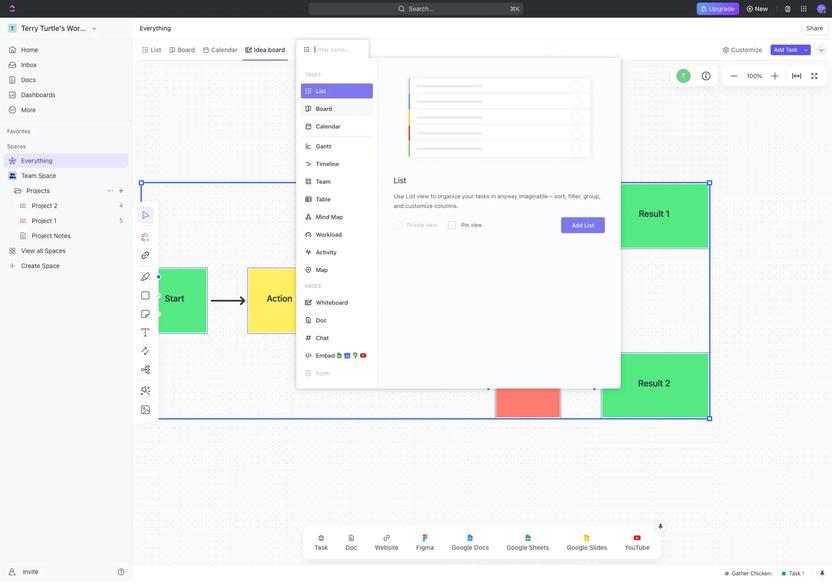 Task type: describe. For each thing, give the bounding box(es) containing it.
new
[[755, 5, 768, 12]]

sheets
[[529, 544, 550, 552]]

use
[[394, 193, 404, 200]]

google slides button
[[560, 530, 615, 557]]

view for private
[[426, 222, 437, 229]]

doc inside button
[[346, 544, 357, 552]]

new button
[[743, 2, 774, 16]]

tasks
[[476, 193, 490, 200]]

and
[[394, 202, 404, 210]]

tasks
[[305, 72, 321, 77]]

home
[[21, 46, 38, 53]]

100% button
[[745, 71, 764, 81]]

0 vertical spatial map
[[331, 213, 343, 220]]

youtube
[[625, 544, 650, 552]]

website button
[[368, 530, 406, 557]]

add for add list
[[572, 222, 583, 229]]

task button
[[308, 530, 335, 557]]

anyway
[[498, 193, 518, 200]]

in
[[491, 193, 496, 200]]

your
[[462, 193, 474, 200]]

docs inside button
[[474, 544, 489, 552]]

0 horizontal spatial map
[[316, 266, 328, 273]]

invite
[[23, 568, 38, 576]]

search...
[[409, 5, 434, 12]]

1 horizontal spatial board
[[316, 105, 332, 112]]

google sheets button
[[500, 530, 557, 557]]

use list view to organize your tasks in anyway imaginable – sort, filter, group, and customize columns.
[[394, 193, 601, 210]]

slides
[[590, 544, 607, 552]]

tree inside sidebar navigation
[[4, 154, 128, 273]]

idea board link
[[252, 44, 285, 56]]

idea board
[[254, 46, 285, 53]]

organize
[[438, 193, 461, 200]]

t
[[682, 72, 686, 79]]

mind map
[[316, 213, 343, 220]]

google sheets
[[507, 544, 550, 552]]

–
[[550, 193, 553, 200]]

embed
[[316, 352, 335, 359]]

whiteboard
[[316, 299, 348, 306]]

share button
[[801, 21, 829, 35]]

spaces
[[7, 143, 26, 150]]

sidebar navigation
[[0, 18, 132, 583]]

view inside use list view to organize your tasks in anyway imaginable – sort, filter, group, and customize columns.
[[417, 193, 429, 200]]

figma
[[416, 544, 434, 552]]

100%
[[747, 72, 763, 79]]

pin view
[[462, 222, 482, 229]]

google docs
[[452, 544, 489, 552]]

idea
[[254, 46, 267, 53]]

list inside 'link'
[[151, 46, 161, 53]]

board
[[268, 46, 285, 53]]

inbox
[[21, 61, 37, 69]]

gantt
[[316, 143, 331, 150]]

share
[[807, 24, 824, 32]]

group,
[[584, 193, 601, 200]]

space
[[38, 172, 56, 180]]

figma button
[[409, 530, 441, 557]]

list link
[[149, 44, 161, 56]]

docs inside sidebar navigation
[[21, 76, 36, 84]]

view button
[[296, 44, 325, 56]]

upgrade
[[710, 5, 735, 12]]

customize
[[405, 202, 433, 210]]

filter,
[[569, 193, 582, 200]]

favorites button
[[4, 126, 34, 137]]

projects
[[27, 187, 50, 195]]

workload
[[316, 231, 342, 238]]

private
[[407, 222, 425, 229]]

view
[[308, 46, 322, 53]]

Enter name... field
[[314, 46, 362, 53]]

task inside add task button
[[786, 46, 798, 53]]

projects link
[[27, 184, 103, 198]]

view button
[[296, 39, 325, 60]]



Task type: locate. For each thing, give the bounding box(es) containing it.
team space link
[[21, 169, 126, 183]]

dashboards
[[21, 91, 56, 99]]

3 google from the left
[[567, 544, 588, 552]]

google right figma at right
[[452, 544, 473, 552]]

view right "pin"
[[471, 222, 482, 229]]

google docs button
[[445, 530, 496, 557]]

list down group,
[[585, 222, 595, 229]]

add list
[[572, 222, 595, 229]]

0 horizontal spatial task
[[315, 544, 328, 552]]

list right the 'use'
[[406, 193, 416, 200]]

add inside button
[[775, 46, 785, 53]]

calendar inside "link"
[[211, 46, 238, 53]]

team right user group "image"
[[21, 172, 37, 180]]

add down filter,
[[572, 222, 583, 229]]

to
[[431, 193, 436, 200]]

team for team
[[316, 178, 331, 185]]

0 vertical spatial add
[[775, 46, 785, 53]]

1 google from the left
[[452, 544, 473, 552]]

board right list 'link'
[[178, 46, 195, 53]]

table
[[316, 196, 331, 203]]

0 horizontal spatial team
[[21, 172, 37, 180]]

1 vertical spatial add
[[572, 222, 583, 229]]

board inside "link"
[[178, 46, 195, 53]]

1 vertical spatial docs
[[474, 544, 489, 552]]

calendar up gantt
[[316, 123, 341, 130]]

youtube button
[[618, 530, 657, 557]]

1 horizontal spatial team
[[316, 178, 331, 185]]

calendar
[[211, 46, 238, 53], [316, 123, 341, 130]]

0 vertical spatial docs
[[21, 76, 36, 84]]

google for google docs
[[452, 544, 473, 552]]

google left the slides
[[567, 544, 588, 552]]

team for team space
[[21, 172, 37, 180]]

1 vertical spatial doc
[[346, 544, 357, 552]]

team up table
[[316, 178, 331, 185]]

0 horizontal spatial doc
[[316, 317, 327, 324]]

columns.
[[434, 202, 459, 210]]

add task button
[[771, 44, 802, 55]]

tree containing team space
[[4, 154, 128, 273]]

list down everything link
[[151, 46, 161, 53]]

google inside button
[[567, 544, 588, 552]]

1 vertical spatial board
[[316, 105, 332, 112]]

doc button
[[339, 530, 364, 557]]

calendar left the idea
[[211, 46, 238, 53]]

task
[[786, 46, 798, 53], [315, 544, 328, 552]]

0 vertical spatial calendar
[[211, 46, 238, 53]]

board down the tasks
[[316, 105, 332, 112]]

google inside "button"
[[507, 544, 528, 552]]

0 horizontal spatial docs
[[21, 76, 36, 84]]

list up the 'use'
[[394, 176, 407, 185]]

map right mind
[[331, 213, 343, 220]]

customize button
[[720, 44, 765, 56]]

0 horizontal spatial board
[[178, 46, 195, 53]]

1 horizontal spatial calendar
[[316, 123, 341, 130]]

0 vertical spatial doc
[[316, 317, 327, 324]]

team inside tree
[[21, 172, 37, 180]]

tree
[[4, 154, 128, 273]]

1 horizontal spatial add
[[775, 46, 785, 53]]

pin
[[462, 222, 469, 229]]

1 vertical spatial map
[[316, 266, 328, 273]]

0 vertical spatial task
[[786, 46, 798, 53]]

imaginable
[[519, 193, 548, 200]]

add task
[[775, 46, 798, 53]]

team space
[[21, 172, 56, 180]]

activity
[[316, 249, 337, 256]]

view
[[417, 193, 429, 200], [426, 222, 437, 229], [471, 222, 482, 229]]

1 horizontal spatial task
[[786, 46, 798, 53]]

1 vertical spatial calendar
[[316, 123, 341, 130]]

doc right task button
[[346, 544, 357, 552]]

favorites
[[7, 128, 30, 135]]

customize
[[732, 46, 763, 53]]

timeline
[[316, 160, 339, 167]]

list inside use list view to organize your tasks in anyway imaginable – sort, filter, group, and customize columns.
[[406, 193, 416, 200]]

map
[[331, 213, 343, 220], [316, 266, 328, 273]]

team
[[21, 172, 37, 180], [316, 178, 331, 185]]

google left the sheets
[[507, 544, 528, 552]]

upgrade link
[[697, 3, 740, 15]]

doc
[[316, 317, 327, 324], [346, 544, 357, 552]]

inbox link
[[4, 58, 128, 72]]

1 horizontal spatial map
[[331, 213, 343, 220]]

pages
[[305, 283, 321, 289]]

website
[[375, 544, 399, 552]]

view left to
[[417, 193, 429, 200]]

task inside task button
[[315, 544, 328, 552]]

everything
[[140, 24, 171, 32]]

google for google sheets
[[507, 544, 528, 552]]

user group image
[[9, 173, 16, 179]]

google inside button
[[452, 544, 473, 552]]

1 horizontal spatial docs
[[474, 544, 489, 552]]

everything link
[[138, 23, 173, 34]]

view for pin
[[471, 222, 482, 229]]

board link
[[176, 44, 195, 56]]

google slides
[[567, 544, 607, 552]]

docs
[[21, 76, 36, 84], [474, 544, 489, 552]]

1 vertical spatial task
[[315, 544, 328, 552]]

doc up chat
[[316, 317, 327, 324]]

2 google from the left
[[507, 544, 528, 552]]

0 horizontal spatial google
[[452, 544, 473, 552]]

calendar link
[[210, 44, 238, 56]]

map down activity at the top left of the page
[[316, 266, 328, 273]]

⌘k
[[510, 5, 520, 12]]

mind
[[316, 213, 330, 220]]

add for add task
[[775, 46, 785, 53]]

add right customize
[[775, 46, 785, 53]]

private view
[[407, 222, 437, 229]]

add
[[775, 46, 785, 53], [572, 222, 583, 229]]

list
[[151, 46, 161, 53], [394, 176, 407, 185], [406, 193, 416, 200], [585, 222, 595, 229]]

dashboards link
[[4, 88, 128, 102]]

1 horizontal spatial google
[[507, 544, 528, 552]]

2 horizontal spatial google
[[567, 544, 588, 552]]

google
[[452, 544, 473, 552], [507, 544, 528, 552], [567, 544, 588, 552]]

board
[[178, 46, 195, 53], [316, 105, 332, 112]]

0 horizontal spatial calendar
[[211, 46, 238, 53]]

form
[[316, 370, 330, 377]]

0 vertical spatial board
[[178, 46, 195, 53]]

1 horizontal spatial doc
[[346, 544, 357, 552]]

sort,
[[555, 193, 567, 200]]

view right the private
[[426, 222, 437, 229]]

chat
[[316, 334, 329, 342]]

home link
[[4, 43, 128, 57]]

google for google slides
[[567, 544, 588, 552]]

0 horizontal spatial add
[[572, 222, 583, 229]]

docs link
[[4, 73, 128, 87]]



Task type: vqa. For each thing, say whether or not it's contained in the screenshot.
courage at the top of page
no



